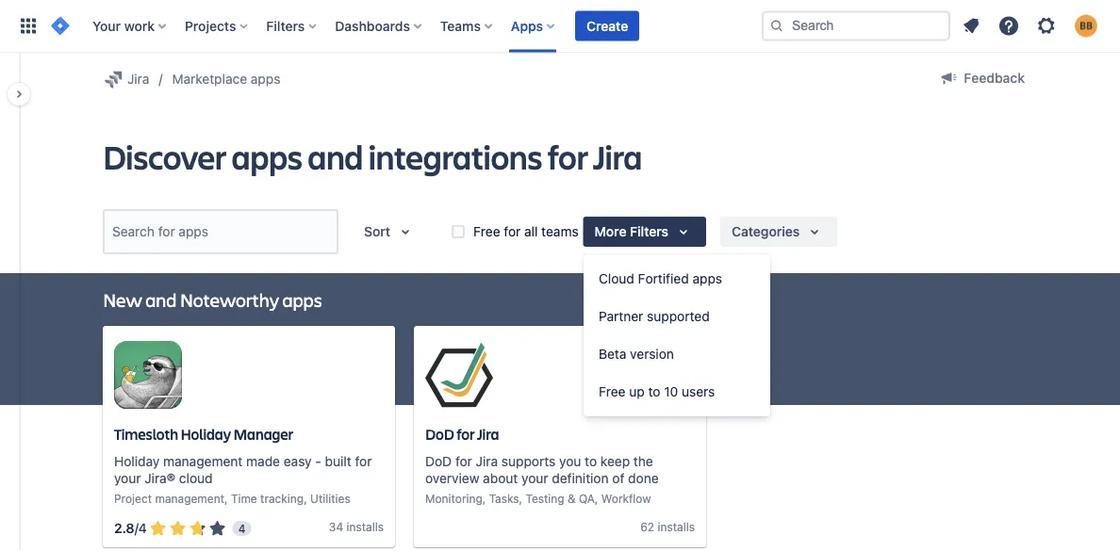 Task type: locate. For each thing, give the bounding box(es) containing it.
1 horizontal spatial install
[[658, 521, 689, 534]]

install right 34
[[346, 521, 378, 534]]

dod inside dod for jira supports you to keep the overview about your definition of done monitoring , tasks , testing & qa , workflow
[[425, 454, 452, 469]]

0 vertical spatial to
[[648, 384, 660, 400]]

appswitcher icon image
[[17, 15, 40, 37]]

group
[[584, 255, 770, 417]]

Search for apps field
[[107, 215, 335, 249]]

, left tasks
[[482, 492, 486, 506]]

cloud fortified apps
[[599, 271, 722, 287]]

apps inside button
[[692, 271, 722, 287]]

your profile and settings image
[[1075, 15, 1097, 37]]

for
[[547, 134, 588, 179], [504, 224, 521, 239], [456, 425, 475, 445], [355, 454, 372, 469], [455, 454, 472, 469]]

dod for jira supports you to keep the overview about your definition of done monitoring , tasks , testing & qa , workflow
[[425, 454, 659, 506]]

jira®
[[145, 471, 176, 486]]

management
[[163, 454, 243, 469], [155, 492, 224, 506]]

free left up
[[599, 384, 626, 400]]

to inside dod for jira supports you to keep the overview about your definition of done monitoring , tasks , testing & qa , workflow
[[585, 454, 597, 469]]

, left time
[[224, 492, 228, 506]]

jira
[[127, 71, 149, 87], [593, 134, 642, 179], [477, 425, 499, 445], [476, 454, 498, 469]]

free
[[473, 224, 500, 239], [599, 384, 626, 400]]

1 vertical spatial management
[[155, 492, 224, 506]]

install
[[346, 521, 378, 534], [658, 521, 689, 534]]

sort
[[364, 224, 390, 239]]

to up definition
[[585, 454, 597, 469]]

context icon image
[[103, 68, 125, 91], [103, 68, 125, 91]]

1 horizontal spatial your
[[521, 471, 548, 486]]

management up the cloud
[[163, 454, 243, 469]]

0 vertical spatial holiday
[[180, 425, 231, 445]]

holiday up the cloud
[[180, 425, 231, 445]]

dashboards button
[[329, 11, 429, 41]]

made
[[246, 454, 280, 469]]

1 horizontal spatial to
[[648, 384, 660, 400]]

primary element
[[11, 0, 762, 52]]

, right &
[[595, 492, 598, 506]]

2 install from the left
[[658, 521, 689, 534]]

new and noteworthy apps
[[103, 287, 322, 312]]

filters right more
[[630, 224, 668, 239]]

free up to 10 users
[[599, 384, 715, 400]]

1 dod from the top
[[425, 425, 454, 445]]

34 install s
[[329, 521, 384, 534]]

1 install from the left
[[346, 521, 378, 534]]

filters button
[[261, 11, 324, 41]]

keep
[[600, 454, 630, 469]]

s right 62
[[689, 521, 695, 534]]

1 , from the left
[[224, 492, 228, 506]]

all
[[524, 224, 538, 239]]

your down supports
[[521, 471, 548, 486]]

install for 34
[[346, 521, 378, 534]]

tasks
[[489, 492, 519, 506]]

0 vertical spatial dod
[[425, 425, 454, 445]]

0 horizontal spatial s
[[378, 521, 384, 534]]

2 s from the left
[[689, 521, 695, 534]]

2 your from the left
[[521, 471, 548, 486]]

free for free up to 10 users
[[599, 384, 626, 400]]

4
[[138, 521, 147, 537], [238, 522, 246, 536]]

beta version
[[599, 346, 674, 362]]

for for free for all teams
[[504, 224, 521, 239]]

0 horizontal spatial holiday
[[114, 454, 160, 469]]

holiday inside holiday management made easy - built for your jira® cloud project management , time tracking , utilities
[[114, 454, 160, 469]]

free left all
[[473, 224, 500, 239]]

0 horizontal spatial free
[[473, 224, 500, 239]]

4 right 2.8
[[138, 521, 147, 537]]

your
[[114, 471, 141, 486], [521, 471, 548, 486]]

1 horizontal spatial 4
[[238, 522, 246, 536]]

1 s from the left
[[378, 521, 384, 534]]

4 , from the left
[[519, 492, 522, 506]]

,
[[224, 492, 228, 506], [304, 492, 307, 506], [482, 492, 486, 506], [519, 492, 522, 506], [595, 492, 598, 506]]

1 vertical spatial filters
[[630, 224, 668, 239]]

1 horizontal spatial free
[[599, 384, 626, 400]]

qa
[[579, 492, 595, 506]]

help image
[[997, 15, 1020, 37]]

filters right the projects dropdown button
[[266, 18, 305, 33]]

-
[[315, 454, 321, 469]]

, left utilities
[[304, 492, 307, 506]]

feedback button
[[926, 63, 1036, 93]]

0 horizontal spatial filters
[[266, 18, 305, 33]]

free inside button
[[599, 384, 626, 400]]

filters
[[266, 18, 305, 33], [630, 224, 668, 239]]

0 vertical spatial free
[[473, 224, 500, 239]]

apps right fortified
[[692, 271, 722, 287]]

holiday down timesloth
[[114, 454, 160, 469]]

0 horizontal spatial to
[[585, 454, 597, 469]]

apps right 'noteworthy'
[[282, 287, 322, 312]]

1 horizontal spatial and
[[307, 134, 363, 179]]

holiday
[[180, 425, 231, 445], [114, 454, 160, 469]]

free for free for all teams
[[473, 224, 500, 239]]

62 install s
[[640, 521, 695, 534]]

banner
[[0, 0, 1120, 53]]

1 vertical spatial free
[[599, 384, 626, 400]]

2.8
[[114, 521, 135, 537]]

Search field
[[762, 11, 950, 41]]

cloud
[[599, 271, 634, 287]]

marketplace
[[172, 71, 247, 87]]

, left testing
[[519, 492, 522, 506]]

jira software image
[[49, 15, 72, 37], [49, 15, 72, 37]]

teams
[[541, 224, 579, 239]]

install for 62
[[658, 521, 689, 534]]

your
[[92, 18, 121, 33]]

0 horizontal spatial your
[[114, 471, 141, 486]]

built
[[325, 454, 351, 469]]

0 horizontal spatial 4
[[138, 521, 147, 537]]

discover
[[103, 134, 226, 179]]

teams button
[[435, 11, 500, 41]]

notifications image
[[960, 15, 982, 37]]

tracking
[[260, 492, 304, 506]]

2 dod from the top
[[425, 454, 452, 469]]

users
[[682, 384, 715, 400]]

to inside button
[[648, 384, 660, 400]]

and
[[307, 134, 363, 179], [145, 287, 177, 312]]

install right 62
[[658, 521, 689, 534]]

version
[[630, 346, 674, 362]]

integrations
[[368, 134, 542, 179]]

4 down time
[[238, 522, 246, 536]]

testing
[[526, 492, 564, 506]]

jira link
[[103, 68, 149, 91]]

apps
[[251, 71, 280, 87], [231, 134, 302, 179], [692, 271, 722, 287], [282, 287, 322, 312]]

for inside dod for jira supports you to keep the overview about your definition of done monitoring , tasks , testing & qa , workflow
[[455, 454, 472, 469]]

projects button
[[179, 11, 255, 41]]

management down the cloud
[[155, 492, 224, 506]]

for for dod for jira supports you to keep the overview about your definition of done monitoring , tasks , testing & qa , workflow
[[455, 454, 472, 469]]

1 your from the left
[[114, 471, 141, 486]]

your work button
[[87, 11, 173, 41]]

cloud
[[179, 471, 213, 486]]

1 horizontal spatial filters
[[630, 224, 668, 239]]

1 vertical spatial holiday
[[114, 454, 160, 469]]

s for 62 install s
[[689, 521, 695, 534]]

fortified
[[638, 271, 689, 287]]

to
[[648, 384, 660, 400], [585, 454, 597, 469]]

1 vertical spatial dod
[[425, 454, 452, 469]]

dod
[[425, 425, 454, 445], [425, 454, 452, 469]]

monitoring
[[425, 492, 482, 506]]

overview
[[425, 471, 479, 486]]

0 horizontal spatial and
[[145, 287, 177, 312]]

1 vertical spatial to
[[585, 454, 597, 469]]

dod for dod for jira
[[425, 425, 454, 445]]

sidebar navigation image
[[0, 75, 41, 113]]

0 horizontal spatial install
[[346, 521, 378, 534]]

dod for dod for jira supports you to keep the overview about your definition of done monitoring , tasks , testing & qa , workflow
[[425, 454, 452, 469]]

your inside dod for jira supports you to keep the overview about your definition of done monitoring , tasks , testing & qa , workflow
[[521, 471, 548, 486]]

create
[[587, 18, 628, 33]]

new
[[103, 287, 142, 312]]

partner
[[599, 309, 643, 324]]

0 vertical spatial filters
[[266, 18, 305, 33]]

of
[[612, 471, 625, 486]]

your up project
[[114, 471, 141, 486]]

done
[[628, 471, 659, 486]]

1 horizontal spatial s
[[689, 521, 695, 534]]

s
[[378, 521, 384, 534], [689, 521, 695, 534]]

categories
[[732, 224, 800, 239]]

to left 10
[[648, 384, 660, 400]]

1 horizontal spatial holiday
[[180, 425, 231, 445]]

search image
[[769, 18, 784, 33]]

cloud fortified apps button
[[584, 260, 770, 298]]

s right 34
[[378, 521, 384, 534]]



Task type: vqa. For each thing, say whether or not it's contained in the screenshot.
to
yes



Task type: describe. For each thing, give the bounding box(es) containing it.
apps down marketplace apps link
[[231, 134, 302, 179]]

teams
[[440, 18, 481, 33]]

apps
[[511, 18, 543, 33]]

62
[[640, 521, 654, 534]]

utilities
[[310, 492, 350, 506]]

free for all teams
[[473, 224, 579, 239]]

beta version button
[[584, 336, 770, 373]]

easy
[[284, 454, 312, 469]]

10
[[664, 384, 678, 400]]

marketplace apps link
[[172, 68, 280, 91]]

partner supported
[[599, 309, 710, 324]]

more
[[595, 224, 626, 239]]

dashboards
[[335, 18, 410, 33]]

workflow
[[601, 492, 651, 506]]

you
[[559, 454, 581, 469]]

2 , from the left
[[304, 492, 307, 506]]

0 vertical spatial management
[[163, 454, 243, 469]]

/
[[135, 521, 138, 537]]

discover apps and integrations for jira
[[103, 134, 642, 179]]

projects
[[185, 18, 236, 33]]

create button
[[575, 11, 639, 41]]

group containing cloud fortified apps
[[584, 255, 770, 417]]

supports
[[501, 454, 556, 469]]

5 , from the left
[[595, 492, 598, 506]]

project
[[114, 492, 152, 506]]

&
[[568, 492, 576, 506]]

dod for jira image
[[425, 341, 493, 409]]

free up to 10 users button
[[584, 373, 770, 411]]

apps button
[[505, 11, 562, 41]]

definition
[[552, 471, 609, 486]]

about
[[483, 471, 518, 486]]

s for 34 install s
[[378, 521, 384, 534]]

feedback
[[964, 70, 1025, 86]]

time
[[231, 492, 257, 506]]

marketplace apps
[[172, 71, 280, 87]]

timesloth
[[114, 425, 178, 445]]

more filters
[[595, 224, 668, 239]]

dod for jira
[[425, 425, 499, 445]]

3 , from the left
[[482, 492, 486, 506]]

timesloth holiday manager image
[[114, 341, 182, 409]]

1 vertical spatial and
[[145, 287, 177, 312]]

apps right marketplace
[[251, 71, 280, 87]]

filters inside filters popup button
[[266, 18, 305, 33]]

the
[[633, 454, 653, 469]]

timesloth holiday manager
[[114, 425, 293, 445]]

for inside holiday management made easy - built for your jira® cloud project management , time tracking , utilities
[[355, 454, 372, 469]]

jira inside dod for jira supports you to keep the overview about your definition of done monitoring , tasks , testing & qa , workflow
[[476, 454, 498, 469]]

settings image
[[1035, 15, 1058, 37]]

beta
[[599, 346, 626, 362]]

work
[[124, 18, 155, 33]]

noteworthy
[[180, 287, 279, 312]]

your work
[[92, 18, 155, 33]]

your inside holiday management made easy - built for your jira® cloud project management , time tracking , utilities
[[114, 471, 141, 486]]

banner containing your work
[[0, 0, 1120, 53]]

partner supported button
[[584, 298, 770, 336]]

supported
[[647, 309, 710, 324]]

holiday management made easy - built for your jira® cloud project management , time tracking , utilities
[[114, 454, 372, 506]]

34
[[329, 521, 343, 534]]

for for dod for jira
[[456, 425, 475, 445]]

manager
[[233, 425, 293, 445]]

0 vertical spatial and
[[307, 134, 363, 179]]

2.8 / 4
[[114, 521, 147, 537]]

up
[[629, 384, 645, 400]]



